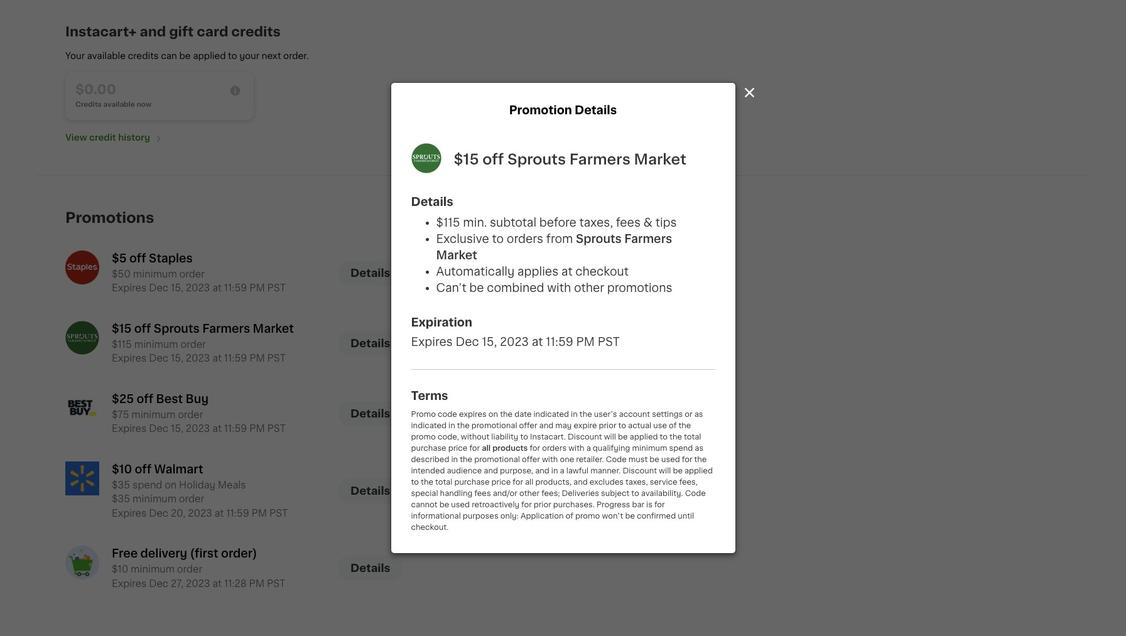 Task type: vqa. For each thing, say whether or not it's contained in the screenshot.
(est.) inside $ 0 87 each (est.)
no



Task type: describe. For each thing, give the bounding box(es) containing it.
total inside for orders with a qualifying minimum spend as described in the promotional offer with one retailer. code must be used for the intended audience and purpose, and in a lawful manner. discount will be applied to the total purchase price for all products, and excludes taxes, service fees, special handling fees and/or other fees; deliveries subject to availability. code cannot be used retroactively for prior purchases. progress bar is for informational purposes only: application of promo won't be confirmed until checkout.
[[435, 479, 453, 487]]

before
[[540, 218, 577, 229]]

15, inside $15 off sprouts farmers market $115 minimum order expires dec 15, 2023 at 11:59 pm pst
[[171, 354, 183, 363]]

prior inside for orders with a qualifying minimum spend as described in the promotional offer with one retailer. code must be used for the intended audience and purpose, and in a lawful manner. discount will be applied to the total purchase price for all products, and excludes taxes, service fees, special handling fees and/or other fees; deliveries subject to availability. code cannot be used retroactively for prior purchases. progress bar is for informational purposes only: application of promo won't be confirmed until checkout.
[[534, 502, 551, 509]]

&
[[644, 218, 653, 229]]

expire
[[574, 422, 597, 430]]

min.
[[463, 218, 487, 229]]

price inside for orders with a qualifying minimum spend as described in the promotional offer with one retailer. code must be used for the intended audience and purpose, and in a lawful manner. discount will be applied to the total purchase price for all products, and excludes taxes, service fees, special handling fees and/or other fees; deliveries subject to availability. code cannot be used retroactively for prior purchases. progress bar is for informational purposes only: application of promo won't be confirmed until checkout.
[[492, 479, 511, 487]]

$25
[[112, 394, 134, 405]]

market for $15 off sprouts farmers market
[[634, 153, 687, 166]]

for down purpose,
[[513, 479, 523, 487]]

sprouts farmers market
[[436, 234, 672, 262]]

details button for $25 off best buy
[[338, 401, 403, 426]]

farmers for $15 off sprouts farmers market $115 minimum order expires dec 15, 2023 at 11:59 pm pst
[[202, 323, 250, 335]]

fees inside for orders with a qualifying minimum spend as described in the promotional offer with one retailer. code must be used for the intended audience and purpose, and in a lawful manner. discount will be applied to the total purchase price for all products, and excludes taxes, service fees, special handling fees and/or other fees; deliveries subject to availability. code cannot be used retroactively for prior purchases. progress bar is for informational purposes only: application of promo won't be confirmed until checkout.
[[475, 490, 491, 498]]

$5 off staples $50 minimum order expires dec 15, 2023 at 11:59 pm pst
[[112, 253, 286, 293]]

details button for free delivery (first order)
[[338, 556, 403, 581]]

off for $10 off walmart $35 spend on holiday meals $35 minimum order expires dec 20, 2023 at 11:59 pm pst
[[135, 464, 152, 475]]

0 vertical spatial available
[[87, 51, 126, 60]]

only:
[[501, 513, 519, 520]]

pm inside $25 off best buy $75 minimum order expires dec 15, 2023 at 11:59 pm pst
[[250, 424, 265, 434]]

at inside $25 off best buy $75 minimum order expires dec 15, 2023 at 11:59 pm pst
[[212, 424, 222, 434]]

details button for $15 off sprouts farmers market
[[338, 331, 403, 356]]

order)
[[221, 549, 257, 560]]

close modal image
[[742, 85, 757, 100]]

be right can
[[179, 51, 191, 60]]

at inside $5 off staples $50 minimum order expires dec 15, 2023 at 11:59 pm pst
[[212, 283, 222, 293]]

available inside $0.00 credits available now
[[103, 101, 135, 108]]

cannot
[[411, 502, 438, 509]]

subtotal
[[490, 218, 537, 229]]

pm inside $5 off staples $50 minimum order expires dec 15, 2023 at 11:59 pm pst
[[250, 283, 265, 293]]

0 horizontal spatial used
[[451, 502, 470, 509]]

$15 off sprouts farmers market
[[454, 153, 687, 166]]

exclusive
[[436, 234, 489, 245]]

1 vertical spatial with
[[569, 445, 585, 453]]

minimum inside free delivery (first order) $10 minimum order expires dec 27, 2023 at 11:28 pm pst
[[131, 565, 175, 574]]

the up the expire
[[580, 411, 592, 419]]

price inside promo code expires on the date indicated in the user's account settings or as indicated in the promotional offer and may expire prior to actual use of the promo code, without liability to instacart. discount will be applied to the total purchase price for
[[448, 445, 468, 453]]

meals
[[218, 480, 246, 490]]

products,
[[536, 479, 572, 487]]

details button for $10 off walmart
[[338, 479, 403, 504]]

lawful
[[567, 468, 589, 475]]

availability.
[[641, 490, 683, 498]]

may
[[556, 422, 572, 430]]

liability
[[492, 434, 519, 441]]

1 vertical spatial credits
[[128, 51, 159, 60]]

purchases.
[[553, 502, 595, 509]]

2023 inside $25 off best buy $75 minimum order expires dec 15, 2023 at 11:59 pm pst
[[186, 424, 210, 434]]

details for $15 off sprouts farmers market
[[351, 338, 391, 348]]

instacart+ and gift card credits
[[65, 25, 281, 38]]

$15 for $15 off sprouts farmers market
[[454, 153, 479, 166]]

your
[[65, 51, 85, 60]]

code,
[[438, 434, 459, 441]]

order inside free delivery (first order) $10 minimum order expires dec 27, 2023 at 11:28 pm pst
[[177, 565, 202, 574]]

0 vertical spatial orders
[[507, 234, 544, 245]]

staples
[[149, 253, 193, 264]]

expires inside $5 off staples $50 minimum order expires dec 15, 2023 at 11:59 pm pst
[[112, 283, 147, 293]]

settings
[[652, 411, 683, 419]]

purposes
[[463, 513, 499, 520]]

retailer.
[[576, 456, 604, 464]]

$50
[[112, 269, 131, 279]]

sprouts for $15 off sprouts farmers market $115 minimum order expires dec 15, 2023 at 11:59 pm pst
[[154, 323, 200, 335]]

all inside for orders with a qualifying minimum spend as described in the promotional offer with one retailer. code must be used for the intended audience and purpose, and in a lawful manner. discount will be applied to the total purchase price for all products, and excludes taxes, service fees, special handling fees and/or other fees; deliveries subject to availability. code cannot be used retroactively for prior purchases. progress bar is for informational purposes only: application of promo won't be confirmed until checkout.
[[525, 479, 534, 487]]

fees,
[[680, 479, 698, 487]]

the up fees,
[[695, 456, 707, 464]]

until
[[678, 513, 694, 520]]

at inside automatically applies at checkout can't be combined with other promotions
[[562, 267, 573, 278]]

and left purpose,
[[484, 468, 498, 475]]

and up deliveries
[[574, 479, 588, 487]]

view
[[65, 133, 87, 142]]

$115 min. subtotal before taxes, fees & tips
[[436, 218, 677, 229]]

your
[[240, 51, 260, 60]]

intended
[[411, 468, 445, 475]]

off for $15 off sprouts farmers market
[[483, 153, 504, 166]]

free delivery (first order) $10 minimum order expires dec 27, 2023 at 11:28 pm pst
[[112, 549, 285, 588]]

27,
[[171, 579, 184, 588]]

date
[[515, 411, 532, 419]]

without
[[461, 434, 490, 441]]

history
[[118, 133, 150, 142]]

$115 inside $15 off sprouts farmers market $115 minimum order expires dec 15, 2023 at 11:59 pm pst
[[112, 340, 132, 349]]

promo inside for orders with a qualifying minimum spend as described in the promotional offer with one retailer. code must be used for the intended audience and purpose, and in a lawful manner. discount will be applied to the total purchase price for all products, and excludes taxes, service fees, special handling fees and/or other fees; deliveries subject to availability. code cannot be used retroactively for prior purchases. progress bar is for informational purposes only: application of promo won't be confirmed until checkout.
[[575, 513, 600, 520]]

pst inside $25 off best buy $75 minimum order expires dec 15, 2023 at 11:59 pm pst
[[267, 424, 286, 434]]

one
[[560, 456, 574, 464]]

and inside promo code expires on the date indicated in the user's account settings or as indicated in the promotional offer and may expire prior to actual use of the promo code, without liability to instacart. discount will be applied to the total purchase price for
[[539, 422, 554, 430]]

to up products
[[520, 434, 528, 441]]

buy
[[186, 394, 209, 405]]

dec down expiration
[[456, 337, 479, 348]]

at inside $15 off sprouts farmers market $115 minimum order expires dec 15, 2023 at 11:59 pm pst
[[212, 354, 222, 363]]

for up application
[[522, 502, 532, 509]]

informational
[[411, 513, 461, 520]]

$15 off sprouts farmers market $115 minimum order expires dec 15, 2023 at 11:59 pm pst
[[112, 323, 294, 363]]

products
[[493, 445, 528, 453]]

$25 off best buy $75 minimum order expires dec 15, 2023 at 11:59 pm pst
[[112, 394, 286, 434]]

pst inside $10 off walmart $35 spend on holiday meals $35 minimum order expires dec 20, 2023 at 11:59 pm pst
[[270, 509, 288, 518]]

manner.
[[591, 468, 621, 475]]

pm inside free delivery (first order) $10 minimum order expires dec 27, 2023 at 11:28 pm pst
[[249, 579, 265, 588]]

promotion
[[509, 105, 572, 116]]

2 $35 from the top
[[112, 495, 130, 504]]

progress
[[597, 502, 630, 509]]

your available credits can be applied to your next order.
[[65, 51, 309, 60]]

holiday
[[179, 480, 215, 490]]

the down or
[[679, 422, 691, 430]]

of inside for orders with a qualifying minimum spend as described in the promotional offer with one retailer. code must be used for the intended audience and purpose, and in a lawful manner. discount will be applied to the total purchase price for all products, and excludes taxes, service fees, special handling fees and/or other fees; deliveries subject to availability. code cannot be used retroactively for prior purchases. progress bar is for informational purposes only: application of promo won't be confirmed until checkout.
[[566, 513, 574, 520]]

and left the gift at top
[[140, 25, 166, 38]]

expires down expiration
[[411, 337, 453, 348]]

$0.00 credits available now
[[75, 83, 151, 108]]

bar
[[632, 502, 645, 509]]

credits
[[75, 101, 102, 108]]

off for $25 off best buy $75 minimum order expires dec 15, 2023 at 11:59 pm pst
[[137, 394, 153, 405]]

at inside free delivery (first order) $10 minimum order expires dec 27, 2023 at 11:28 pm pst
[[213, 579, 222, 588]]

taxes, inside for orders with a qualifying minimum spend as described in the promotional offer with one retailer. code must be used for the intended audience and purpose, and in a lawful manner. discount will be applied to the total purchase price for all products, and excludes taxes, service fees, special handling fees and/or other fees; deliveries subject to availability. code cannot be used retroactively for prior purchases. progress bar is for informational purposes only: application of promo won't be confirmed until checkout.
[[626, 479, 648, 487]]

in up audience
[[451, 456, 458, 464]]

promotional inside promo code expires on the date indicated in the user's account settings or as indicated in the promotional offer and may expire prior to actual use of the promo code, without liability to instacart. discount will be applied to the total purchase price for
[[472, 422, 517, 430]]

to down account
[[619, 422, 626, 430]]

audience
[[447, 468, 482, 475]]

handling
[[440, 490, 473, 498]]

1 horizontal spatial indicated
[[534, 411, 569, 419]]

off for $15 off sprouts farmers market $115 minimum order expires dec 15, 2023 at 11:59 pm pst
[[134, 323, 151, 335]]

dec inside $10 off walmart $35 spend on holiday meals $35 minimum order expires dec 20, 2023 at 11:59 pm pst
[[149, 509, 168, 518]]

for orders with a qualifying minimum spend as described in the promotional offer with one retailer. code must be used for the intended audience and purpose, and in a lawful manner. discount will be applied to the total purchase price for all products, and excludes taxes, service fees, special handling fees and/or other fees; deliveries subject to availability. code cannot be used retroactively for prior purchases. progress bar is for informational purposes only: application of promo won't be confirmed until checkout.
[[411, 445, 713, 532]]

prior inside promo code expires on the date indicated in the user's account settings or as indicated in the promotional offer and may expire prior to actual use of the promo code, without liability to instacart. discount will be applied to the total purchase price for
[[599, 422, 617, 430]]

on inside $10 off walmart $35 spend on holiday meals $35 minimum order expires dec 20, 2023 at 11:59 pm pst
[[165, 480, 177, 490]]

subject
[[601, 490, 630, 498]]

to up bar
[[632, 490, 639, 498]]

15, down "combined"
[[482, 337, 497, 348]]

sprouts for $15 off sprouts farmers market
[[508, 153, 566, 166]]

2023 down "combined"
[[500, 337, 529, 348]]

expires inside free delivery (first order) $10 minimum order expires dec 27, 2023 at 11:28 pm pst
[[112, 579, 147, 588]]

2023 inside $5 off staples $50 minimum order expires dec 15, 2023 at 11:59 pm pst
[[186, 283, 210, 293]]

code
[[438, 411, 457, 419]]

for up fees,
[[682, 456, 693, 464]]

at down "combined"
[[532, 337, 543, 348]]

deliveries
[[562, 490, 599, 498]]

1 horizontal spatial fees
[[616, 218, 641, 229]]

promo inside promo code expires on the date indicated in the user's account settings or as indicated in the promotional offer and may expire prior to actual use of the promo code, without liability to instacart. discount will be applied to the total purchase price for
[[411, 434, 436, 441]]

dec inside $25 off best buy $75 minimum order expires dec 15, 2023 at 11:59 pm pst
[[149, 424, 168, 434]]

card
[[197, 25, 228, 38]]

will inside for orders with a qualifying minimum spend as described in the promotional offer with one retailer. code must be used for the intended audience and purpose, and in a lawful manner. discount will be applied to the total purchase price for all products, and excludes taxes, service fees, special handling fees and/or other fees; deliveries subject to availability. code cannot be used retroactively for prior purchases. progress bar is for informational purposes only: application of promo won't be confirmed until checkout.
[[659, 468, 671, 475]]

order inside $5 off staples $50 minimum order expires dec 15, 2023 at 11:59 pm pst
[[179, 269, 205, 279]]

0 vertical spatial used
[[662, 456, 680, 464]]

applied inside for orders with a qualifying minimum spend as described in the promotional offer with one retailer. code must be used for the intended audience and purpose, and in a lawful manner. discount will be applied to the total purchase price for all products, and excludes taxes, service fees, special handling fees and/or other fees; deliveries subject to availability. code cannot be used retroactively for prior purchases. progress bar is for informational purposes only: application of promo won't be confirmed until checkout.
[[685, 468, 713, 475]]

confirmed
[[637, 513, 676, 520]]

off for $5 off staples $50 minimum order expires dec 15, 2023 at 11:59 pm pst
[[129, 253, 146, 264]]

$10 off walmart $35 spend on holiday meals $35 minimum order expires dec 20, 2023 at 11:59 pm pst
[[112, 464, 288, 518]]

(first
[[190, 549, 218, 560]]

checkout.
[[411, 524, 449, 532]]

credit
[[89, 133, 116, 142]]

promo
[[411, 411, 436, 419]]

purpose,
[[500, 468, 534, 475]]

minimum inside $10 off walmart $35 spend on holiday meals $35 minimum order expires dec 20, 2023 at 11:59 pm pst
[[133, 495, 177, 504]]

be down bar
[[625, 513, 635, 520]]

free
[[112, 549, 138, 560]]

details for $10 off walmart
[[351, 486, 391, 496]]

1 vertical spatial indicated
[[411, 422, 447, 430]]

details for $5 off staples
[[351, 268, 391, 278]]

automatically applies at checkout can't be combined with other promotions
[[436, 267, 673, 294]]

15, inside $5 off staples $50 minimum order expires dec 15, 2023 at 11:59 pm pst
[[171, 283, 183, 293]]

0 vertical spatial taxes,
[[580, 218, 613, 229]]

0 horizontal spatial a
[[560, 468, 565, 475]]

promotions
[[607, 283, 673, 294]]

in up may
[[571, 411, 578, 419]]

application
[[521, 513, 564, 520]]

is
[[647, 502, 653, 509]]

orders inside for orders with a qualifying minimum spend as described in the promotional offer with one retailer. code must be used for the intended audience and purpose, and in a lawful manner. discount will be applied to the total purchase price for all products, and excludes taxes, service fees, special handling fees and/or other fees; deliveries subject to availability. code cannot be used retroactively for prior purchases. progress bar is for informational purposes only: application of promo won't be confirmed until checkout.
[[542, 445, 567, 453]]

$0.00
[[75, 83, 116, 96]]

view credit history link
[[65, 130, 165, 145]]

described
[[411, 456, 450, 464]]

the up audience
[[460, 456, 473, 464]]

expires
[[459, 411, 487, 419]]

of inside promo code expires on the date indicated in the user's account settings or as indicated in the promotional offer and may expire prior to actual use of the promo code, without liability to instacart. discount will be applied to the total purchase price for
[[669, 422, 677, 430]]

discount inside promo code expires on the date indicated in the user's account settings or as indicated in the promotional offer and may expire prior to actual use of the promo code, without liability to instacart. discount will be applied to the total purchase price for
[[568, 434, 602, 441]]



Task type: locate. For each thing, give the bounding box(es) containing it.
farmers inside "sprouts farmers market"
[[625, 234, 672, 245]]

walmart
[[154, 464, 203, 475]]

0 vertical spatial credits
[[231, 25, 281, 38]]

all products
[[482, 445, 528, 453]]

as inside promo code expires on the date indicated in the user's account settings or as indicated in the promotional offer and may expire prior to actual use of the promo code, without liability to instacart. discount will be applied to the total purchase price for
[[695, 411, 703, 419]]

promo down purchases.
[[575, 513, 600, 520]]

dec
[[149, 283, 168, 293], [456, 337, 479, 348], [149, 354, 168, 363], [149, 424, 168, 434], [149, 509, 168, 518], [149, 579, 168, 588]]

applied down actual
[[630, 434, 658, 441]]

1 horizontal spatial $115
[[436, 218, 460, 229]]

0 horizontal spatial applied
[[193, 51, 226, 60]]

offer down date
[[519, 422, 537, 430]]

fees left &
[[616, 218, 641, 229]]

terms
[[411, 391, 448, 402]]

1 horizontal spatial used
[[662, 456, 680, 464]]

use
[[654, 422, 667, 430]]

2023 down buy
[[186, 424, 210, 434]]

won't
[[602, 513, 623, 520]]

3 details button from the top
[[338, 401, 403, 426]]

order inside $25 off best buy $75 minimum order expires dec 15, 2023 at 11:59 pm pst
[[178, 410, 203, 419]]

0 vertical spatial with
[[547, 283, 571, 294]]

taxes, right before
[[580, 218, 613, 229]]

1 $10 from the top
[[112, 464, 132, 475]]

combined
[[487, 283, 544, 294]]

1 vertical spatial as
[[695, 445, 704, 453]]

at inside $10 off walmart $35 spend on holiday meals $35 minimum order expires dec 20, 2023 at 11:59 pm pst
[[215, 509, 224, 518]]

2 horizontal spatial sprouts
[[576, 234, 622, 245]]

0 horizontal spatial purchase
[[411, 445, 447, 453]]

indicated down promo
[[411, 422, 447, 430]]

expires down free
[[112, 579, 147, 588]]

price up and/or
[[492, 479, 511, 487]]

from
[[546, 234, 573, 245]]

gift
[[169, 25, 194, 38]]

pm
[[250, 283, 265, 293], [577, 337, 595, 348], [250, 354, 265, 363], [250, 424, 265, 434], [252, 509, 267, 518], [249, 579, 265, 588]]

used up service in the bottom right of the page
[[662, 456, 680, 464]]

dec down 'best'
[[149, 424, 168, 434]]

all down purpose,
[[525, 479, 534, 487]]

other inside automatically applies at checkout can't be combined with other promotions
[[574, 283, 604, 294]]

expires
[[112, 283, 147, 293], [411, 337, 453, 348], [112, 354, 147, 363], [112, 424, 147, 434], [112, 509, 147, 518], [112, 579, 147, 588]]

0 vertical spatial discount
[[568, 434, 602, 441]]

farmers for $15 off sprouts farmers market
[[570, 153, 631, 166]]

and
[[140, 25, 166, 38], [539, 422, 554, 430], [484, 468, 498, 475], [535, 468, 550, 475], [574, 479, 588, 487]]

dec inside $5 off staples $50 minimum order expires dec 15, 2023 at 11:59 pm pst
[[149, 283, 168, 293]]

1 vertical spatial market
[[436, 250, 477, 262]]

for down 'without'
[[470, 445, 480, 453]]

prior down "user's"
[[599, 422, 617, 430]]

$10 inside free delivery (first order) $10 minimum order expires dec 27, 2023 at 11:28 pm pst
[[112, 565, 128, 574]]

1 vertical spatial $115
[[112, 340, 132, 349]]

instacart+
[[65, 25, 137, 38]]

minimum inside for orders with a qualifying minimum spend as described in the promotional offer with one retailer. code must be used for the intended audience and purpose, and in a lawful manner. discount will be applied to the total purchase price for all products, and excludes taxes, service fees, special handling fees and/or other fees; deliveries subject to availability. code cannot be used retroactively for prior purchases. progress bar is for informational purposes only: application of promo won't be confirmed until checkout.
[[632, 445, 668, 453]]

1 vertical spatial applied
[[630, 434, 658, 441]]

0 vertical spatial as
[[695, 411, 703, 419]]

with
[[547, 283, 571, 294], [569, 445, 585, 453], [542, 456, 558, 464]]

1 horizontal spatial prior
[[599, 422, 617, 430]]

qualifying
[[593, 445, 630, 453]]

11:59 inside $5 off staples $50 minimum order expires dec 15, 2023 at 11:59 pm pst
[[224, 283, 247, 293]]

0 vertical spatial applied
[[193, 51, 226, 60]]

farmers down $5 off staples $50 minimum order expires dec 15, 2023 at 11:59 pm pst
[[202, 323, 250, 335]]

other inside for orders with a qualifying minimum spend as described in the promotional offer with one retailer. code must be used for the intended audience and purpose, and in a lawful manner. discount will be applied to the total purchase price for all products, and excludes taxes, service fees, special handling fees and/or other fees; deliveries subject to availability. code cannot be used retroactively for prior purchases. progress bar is for informational purposes only: application of promo won't be confirmed until checkout.
[[520, 490, 540, 498]]

$10 inside $10 off walmart $35 spend on holiday meals $35 minimum order expires dec 20, 2023 at 11:59 pm pst
[[112, 464, 132, 475]]

will
[[604, 434, 616, 441], [659, 468, 671, 475]]

1 vertical spatial code
[[685, 490, 706, 498]]

offer inside for orders with a qualifying minimum spend as described in the promotional offer with one retailer. code must be used for the intended audience and purpose, and in a lawful manner. discount will be applied to the total purchase price for all products, and excludes taxes, service fees, special handling fees and/or other fees; deliveries subject to availability. code cannot be used retroactively for prior purchases. progress bar is for informational purposes only: application of promo won't be confirmed until checkout.
[[522, 456, 540, 464]]

1 vertical spatial other
[[520, 490, 540, 498]]

order down buy
[[178, 410, 203, 419]]

on inside promo code expires on the date indicated in the user's account settings or as indicated in the promotional offer and may expire prior to actual use of the promo code, without liability to instacart. discount will be applied to the total purchase price for
[[489, 411, 498, 419]]

excludes
[[590, 479, 624, 487]]

available down instacart+
[[87, 51, 126, 60]]

order inside $15 off sprouts farmers market $115 minimum order expires dec 15, 2023 at 11:59 pm pst
[[181, 340, 206, 349]]

be right must
[[650, 456, 660, 464]]

1 horizontal spatial $15
[[454, 153, 479, 166]]

farmers down &
[[625, 234, 672, 245]]

off inside $15 off sprouts farmers market $115 minimum order expires dec 15, 2023 at 11:59 pm pst
[[134, 323, 151, 335]]

code down fees,
[[685, 490, 706, 498]]

2023 inside $10 off walmart $35 spend on holiday meals $35 minimum order expires dec 20, 2023 at 11:59 pm pst
[[188, 509, 212, 518]]

11:59 inside $10 off walmart $35 spend on holiday meals $35 minimum order expires dec 20, 2023 at 11:59 pm pst
[[226, 509, 249, 518]]

1 horizontal spatial spend
[[669, 445, 693, 453]]

minimum down the staples
[[133, 269, 177, 279]]

fees
[[616, 218, 641, 229], [475, 490, 491, 498]]

other left the fees;
[[520, 490, 540, 498]]

the down the intended
[[421, 479, 434, 487]]

to
[[228, 51, 237, 60], [492, 234, 504, 245], [619, 422, 626, 430], [520, 434, 528, 441], [660, 434, 668, 441], [411, 479, 419, 487], [632, 490, 639, 498]]

credits up your
[[231, 25, 281, 38]]

order.
[[283, 51, 309, 60]]

credits
[[231, 25, 281, 38], [128, 51, 159, 60]]

sprouts up checkout in the top right of the page
[[576, 234, 622, 245]]

0 horizontal spatial code
[[606, 456, 627, 464]]

be up qualifying
[[618, 434, 628, 441]]

details for free delivery (first order)
[[351, 564, 391, 574]]

and/or
[[493, 490, 518, 498]]

service
[[650, 479, 678, 487]]

$75
[[112, 410, 129, 419]]

0 vertical spatial all
[[482, 445, 491, 453]]

spend inside $10 off walmart $35 spend on holiday meals $35 minimum order expires dec 20, 2023 at 11:59 pm pst
[[133, 480, 162, 490]]

pm inside $15 off sprouts farmers market $115 minimum order expires dec 15, 2023 at 11:59 pm pst
[[250, 354, 265, 363]]

tips
[[656, 218, 677, 229]]

2023 inside free delivery (first order) $10 minimum order expires dec 27, 2023 at 11:28 pm pst
[[186, 579, 210, 588]]

with up one
[[569, 445, 585, 453]]

be down automatically
[[470, 283, 484, 294]]

0 vertical spatial on
[[489, 411, 498, 419]]

to left your
[[228, 51, 237, 60]]

1 horizontal spatial applied
[[630, 434, 658, 441]]

0 horizontal spatial credits
[[128, 51, 159, 60]]

with down applies
[[547, 283, 571, 294]]

0 vertical spatial promotional
[[472, 422, 517, 430]]

1 $35 from the top
[[112, 480, 130, 490]]

the left date
[[500, 411, 513, 419]]

order down holiday
[[179, 495, 204, 504]]

0 horizontal spatial price
[[448, 445, 468, 453]]

1 vertical spatial orders
[[542, 445, 567, 453]]

1 vertical spatial prior
[[534, 502, 551, 509]]

be
[[179, 51, 191, 60], [470, 283, 484, 294], [618, 434, 628, 441], [650, 456, 660, 464], [673, 468, 683, 475], [440, 502, 449, 509], [625, 513, 635, 520]]

1 horizontal spatial a
[[587, 445, 591, 453]]

the down the settings on the bottom of the page
[[670, 434, 682, 441]]

$15 for $15 off sprouts farmers market $115 minimum order expires dec 15, 2023 at 11:59 pm pst
[[112, 323, 132, 335]]

11:59 inside $25 off best buy $75 minimum order expires dec 15, 2023 at 11:59 pm pst
[[224, 424, 247, 434]]

in up products,
[[552, 468, 558, 475]]

applied inside promo code expires on the date indicated in the user's account settings or as indicated in the promotional offer and may expire prior to actual use of the promo code, without liability to instacart. discount will be applied to the total purchase price for
[[630, 434, 658, 441]]

1 horizontal spatial discount
[[623, 468, 657, 475]]

sprouts down $5 off staples $50 minimum order expires dec 15, 2023 at 11:59 pm pst
[[154, 323, 200, 335]]

pst
[[267, 283, 286, 293], [598, 337, 620, 348], [267, 354, 286, 363], [267, 424, 286, 434], [270, 509, 288, 518], [267, 579, 285, 588]]

2023 inside $15 off sprouts farmers market $115 minimum order expires dec 15, 2023 at 11:59 pm pst
[[186, 354, 210, 363]]

price
[[448, 445, 468, 453], [492, 479, 511, 487]]

1 vertical spatial promo
[[575, 513, 600, 520]]

4 details button from the top
[[338, 479, 403, 504]]

sprouts
[[508, 153, 566, 166], [576, 234, 622, 245], [154, 323, 200, 335]]

1 vertical spatial all
[[525, 479, 534, 487]]

1 horizontal spatial total
[[684, 434, 701, 441]]

0 vertical spatial $35
[[112, 480, 130, 490]]

2 $10 from the top
[[112, 565, 128, 574]]

1 vertical spatial sprouts
[[576, 234, 622, 245]]

with inside automatically applies at checkout can't be combined with other promotions
[[547, 283, 571, 294]]

promo code expires on the date indicated in the user's account settings or as indicated in the promotional offer and may expire prior to actual use of the promo code, without liability to instacart. discount will be applied to the total purchase price for
[[411, 411, 703, 453]]

farmers inside $15 off sprouts farmers market $115 minimum order expires dec 15, 2023 at 11:59 pm pst
[[202, 323, 250, 335]]

1 horizontal spatial code
[[685, 490, 706, 498]]

and up instacart. at bottom
[[539, 422, 554, 430]]

at left 11:28
[[213, 579, 222, 588]]

can't
[[436, 283, 467, 294]]

0 vertical spatial sprouts
[[508, 153, 566, 166]]

the down expires at the left of page
[[457, 422, 470, 430]]

best
[[156, 394, 183, 405]]

minimum inside $25 off best buy $75 minimum order expires dec 15, 2023 at 11:59 pm pst
[[132, 410, 176, 419]]

0 horizontal spatial indicated
[[411, 422, 447, 430]]

orders down subtotal
[[507, 234, 544, 245]]

1 vertical spatial $15
[[112, 323, 132, 335]]

a
[[587, 445, 591, 453], [560, 468, 565, 475]]

expires inside $15 off sprouts farmers market $115 minimum order expires dec 15, 2023 at 11:59 pm pst
[[112, 354, 147, 363]]

code
[[606, 456, 627, 464], [685, 490, 706, 498]]

market for $15 off sprouts farmers market $115 minimum order expires dec 15, 2023 at 11:59 pm pst
[[253, 323, 294, 335]]

exclusive to orders from
[[436, 234, 576, 245]]

1 vertical spatial spend
[[133, 480, 162, 490]]

special
[[411, 490, 438, 498]]

to up special on the left
[[411, 479, 419, 487]]

sprouts inside "sprouts farmers market"
[[576, 234, 622, 245]]

0 horizontal spatial on
[[165, 480, 177, 490]]

of down purchases.
[[566, 513, 574, 520]]

1 vertical spatial on
[[165, 480, 177, 490]]

as up fees,
[[695, 445, 704, 453]]

total up handling
[[435, 479, 453, 487]]

checkout
[[576, 267, 629, 278]]

1 vertical spatial farmers
[[625, 234, 672, 245]]

$15 inside $15 off sprouts farmers market $115 minimum order expires dec 15, 2023 at 11:59 pm pst
[[112, 323, 132, 335]]

applied up fees,
[[685, 468, 713, 475]]

on right expires at the left of page
[[489, 411, 498, 419]]

credits left can
[[128, 51, 159, 60]]

1 vertical spatial price
[[492, 479, 511, 487]]

20,
[[171, 509, 186, 518]]

expires down $75
[[112, 424, 147, 434]]

0 vertical spatial indicated
[[534, 411, 569, 419]]

1 vertical spatial available
[[103, 101, 135, 108]]

11:59 inside $15 off sprouts farmers market $115 minimum order expires dec 15, 2023 at 11:59 pm pst
[[224, 354, 247, 363]]

to down "use"
[[660, 434, 668, 441]]

expires inside $10 off walmart $35 spend on holiday meals $35 minimum order expires dec 20, 2023 at 11:59 pm pst
[[112, 509, 147, 518]]

0 vertical spatial $15
[[454, 153, 479, 166]]

0 vertical spatial total
[[684, 434, 701, 441]]

for down instacart. at bottom
[[530, 445, 540, 453]]

1 vertical spatial purchase
[[454, 479, 490, 487]]

view credit history
[[65, 133, 150, 142]]

minimum up 'best'
[[134, 340, 178, 349]]

sprouts inside $15 off sprouts farmers market $115 minimum order expires dec 15, 2023 at 11:59 pm pst
[[154, 323, 200, 335]]

for right the is
[[655, 502, 665, 509]]

be up informational
[[440, 502, 449, 509]]

applied
[[193, 51, 226, 60], [630, 434, 658, 441], [685, 468, 713, 475]]

1 horizontal spatial taxes,
[[626, 479, 648, 487]]

in up code,
[[449, 422, 455, 430]]

available left now
[[103, 101, 135, 108]]

spend up fees,
[[669, 445, 693, 453]]

15, inside $25 off best buy $75 minimum order expires dec 15, 2023 at 11:59 pm pst
[[171, 424, 183, 434]]

at down meals
[[215, 509, 224, 518]]

1 vertical spatial offer
[[522, 456, 540, 464]]

expires inside $25 off best buy $75 minimum order expires dec 15, 2023 at 11:59 pm pst
[[112, 424, 147, 434]]

market inside "sprouts farmers market"
[[436, 250, 477, 262]]

promo down promo
[[411, 434, 436, 441]]

details for $25 off best buy
[[351, 409, 391, 419]]

discount inside for orders with a qualifying minimum spend as described in the promotional offer with one retailer. code must be used for the intended audience and purpose, and in a lawful manner. discount will be applied to the total purchase price for all products, and excludes taxes, service fees, special handling fees and/or other fees; deliveries subject to availability. code cannot be used retroactively for prior purchases. progress bar is for informational purposes only: application of promo won't be confirmed until checkout.
[[623, 468, 657, 475]]

be inside promo code expires on the date indicated in the user's account settings or as indicated in the promotional offer and may expire prior to actual use of the promo code, without liability to instacart. discount will be applied to the total purchase price for
[[618, 434, 628, 441]]

dec inside $15 off sprouts farmers market $115 minimum order expires dec 15, 2023 at 11:59 pm pst
[[149, 354, 168, 363]]

on
[[489, 411, 498, 419], [165, 480, 177, 490]]

to down subtotal
[[492, 234, 504, 245]]

pst inside $15 off sprouts farmers market $115 minimum order expires dec 15, 2023 at 11:59 pm pst
[[267, 354, 286, 363]]

0 horizontal spatial spend
[[133, 480, 162, 490]]

details button for $5 off staples
[[338, 261, 403, 286]]

$10 down free
[[112, 565, 128, 574]]

off inside $25 off best buy $75 minimum order expires dec 15, 2023 at 11:59 pm pst
[[137, 394, 153, 405]]

11:28
[[224, 579, 247, 588]]

used down handling
[[451, 502, 470, 509]]

0 horizontal spatial fees
[[475, 490, 491, 498]]

1 horizontal spatial price
[[492, 479, 511, 487]]

1 vertical spatial will
[[659, 468, 671, 475]]

1 vertical spatial fees
[[475, 490, 491, 498]]

0 horizontal spatial $15
[[112, 323, 132, 335]]

2 details button from the top
[[338, 331, 403, 356]]

will up qualifying
[[604, 434, 616, 441]]

will up service in the bottom right of the page
[[659, 468, 671, 475]]

off
[[483, 153, 504, 166], [129, 253, 146, 264], [134, 323, 151, 335], [137, 394, 153, 405], [135, 464, 152, 475]]

0 vertical spatial price
[[448, 445, 468, 453]]

a up retailer.
[[587, 445, 591, 453]]

a down one
[[560, 468, 565, 475]]

1 horizontal spatial credits
[[231, 25, 281, 38]]

or
[[685, 411, 693, 419]]

0 vertical spatial code
[[606, 456, 627, 464]]

retroactively
[[472, 502, 520, 509]]

0 vertical spatial will
[[604, 434, 616, 441]]

order up buy
[[181, 340, 206, 349]]

as inside for orders with a qualifying minimum spend as described in the promotional offer with one retailer. code must be used for the intended audience and purpose, and in a lawful manner. discount will be applied to the total purchase price for all products, and excludes taxes, service fees, special handling fees and/or other fees; deliveries subject to availability. code cannot be used retroactively for prior purchases. progress bar is for informational purposes only: application of promo won't be confirmed until checkout.
[[695, 445, 704, 453]]

and up products,
[[535, 468, 550, 475]]

1 vertical spatial discount
[[623, 468, 657, 475]]

$10 down $75
[[112, 464, 132, 475]]

be up fees,
[[673, 468, 683, 475]]

0 vertical spatial market
[[634, 153, 687, 166]]

dec left 27,
[[149, 579, 168, 588]]

$115 up exclusive
[[436, 218, 460, 229]]

will inside promo code expires on the date indicated in the user's account settings or as indicated in the promotional offer and may expire prior to actual use of the promo code, without liability to instacart. discount will be applied to the total purchase price for
[[604, 434, 616, 441]]

0 vertical spatial a
[[587, 445, 591, 453]]

applied down 'card'
[[193, 51, 226, 60]]

5 details button from the top
[[338, 556, 403, 581]]

1 horizontal spatial on
[[489, 411, 498, 419]]

2 horizontal spatial applied
[[685, 468, 713, 475]]

promotional up liability
[[472, 422, 517, 430]]

spend inside for orders with a qualifying minimum spend as described in the promotional offer with one retailer. code must be used for the intended audience and purpose, and in a lawful manner. discount will be applied to the total purchase price for all products, and excludes taxes, service fees, special handling fees and/or other fees; deliveries subject to availability. code cannot be used retroactively for prior purchases. progress bar is for informational purposes only: application of promo won't be confirmed until checkout.
[[669, 445, 693, 453]]

2 vertical spatial applied
[[685, 468, 713, 475]]

11:59
[[224, 283, 247, 293], [546, 337, 574, 348], [224, 354, 247, 363], [224, 424, 247, 434], [226, 509, 249, 518]]

minimum inside $15 off sprouts farmers market $115 minimum order expires dec 15, 2023 at 11:59 pm pst
[[134, 340, 178, 349]]

0 horizontal spatial total
[[435, 479, 453, 487]]

pst inside free delivery (first order) $10 minimum order expires dec 27, 2023 at 11:28 pm pst
[[267, 579, 285, 588]]

user's
[[594, 411, 617, 419]]

0 vertical spatial of
[[669, 422, 677, 430]]

purchase down audience
[[454, 479, 490, 487]]

purchase inside promo code expires on the date indicated in the user's account settings or as indicated in the promotional offer and may expire prior to actual use of the promo code, without liability to instacart. discount will be applied to the total purchase price for
[[411, 445, 447, 453]]

1 horizontal spatial promo
[[575, 513, 600, 520]]

promotional down all products
[[474, 456, 520, 464]]

2 vertical spatial sprouts
[[154, 323, 200, 335]]

automatically
[[436, 267, 515, 278]]

at up $15 off sprouts farmers market $115 minimum order expires dec 15, 2023 at 11:59 pm pst
[[212, 283, 222, 293]]

0 vertical spatial offer
[[519, 422, 537, 430]]

code down qualifying
[[606, 456, 627, 464]]

15, down the staples
[[171, 283, 183, 293]]

discount down must
[[623, 468, 657, 475]]

15, down 'best'
[[171, 424, 183, 434]]

1 horizontal spatial of
[[669, 422, 677, 430]]

dec inside free delivery (first order) $10 minimum order expires dec 27, 2023 at 11:28 pm pst
[[149, 579, 168, 588]]

delivery
[[140, 549, 187, 560]]

1 details button from the top
[[338, 261, 403, 286]]

purchase inside for orders with a qualifying minimum spend as described in the promotional offer with one retailer. code must be used for the intended audience and purpose, and in a lawful manner. discount will be applied to the total purchase price for all products, and excludes taxes, service fees, special handling fees and/or other fees; deliveries subject to availability. code cannot be used retroactively for prior purchases. progress bar is for informational purposes only: application of promo won't be confirmed until checkout.
[[454, 479, 490, 487]]

0 horizontal spatial market
[[253, 323, 294, 335]]

offer inside promo code expires on the date indicated in the user's account settings or as indicated in the promotional offer and may expire prior to actual use of the promo code, without liability to instacart. discount will be applied to the total purchase price for
[[519, 422, 537, 430]]

for inside promo code expires on the date indicated in the user's account settings or as indicated in the promotional offer and may expire prior to actual use of the promo code, without liability to instacart. discount will be applied to the total purchase price for
[[470, 445, 480, 453]]

1 vertical spatial taxes,
[[626, 479, 648, 487]]

order inside $10 off walmart $35 spend on holiday meals $35 minimum order expires dec 20, 2023 at 11:59 pm pst
[[179, 495, 204, 504]]

1 horizontal spatial sprouts
[[508, 153, 566, 166]]

0 vertical spatial purchase
[[411, 445, 447, 453]]

pm inside $10 off walmart $35 spend on holiday meals $35 minimum order expires dec 20, 2023 at 11:59 pm pst
[[252, 509, 267, 518]]

2 vertical spatial with
[[542, 456, 558, 464]]

offer up purpose,
[[522, 456, 540, 464]]

off inside $5 off staples $50 minimum order expires dec 15, 2023 at 11:59 pm pst
[[129, 253, 146, 264]]

0 vertical spatial $115
[[436, 218, 460, 229]]

0 vertical spatial farmers
[[570, 153, 631, 166]]

pst inside $5 off staples $50 minimum order expires dec 15, 2023 at 11:59 pm pst
[[267, 283, 286, 293]]

promotional
[[472, 422, 517, 430], [474, 456, 520, 464]]

other down checkout in the top right of the page
[[574, 283, 604, 294]]

now
[[137, 101, 151, 108]]

minimum down delivery
[[131, 565, 175, 574]]

2023 down the staples
[[186, 283, 210, 293]]

1 vertical spatial used
[[451, 502, 470, 509]]

be inside automatically applies at checkout can't be combined with other promotions
[[470, 283, 484, 294]]

expires down $50
[[112, 283, 147, 293]]

market inside $15 off sprouts farmers market $115 minimum order expires dec 15, 2023 at 11:59 pm pst
[[253, 323, 294, 335]]

1 horizontal spatial market
[[436, 250, 477, 262]]

total inside promo code expires on the date indicated in the user's account settings or as indicated in the promotional offer and may expire prior to actual use of the promo code, without liability to instacart. discount will be applied to the total purchase price for
[[684, 434, 701, 441]]

purchase up described
[[411, 445, 447, 453]]

price down code,
[[448, 445, 468, 453]]

minimum inside $5 off staples $50 minimum order expires dec 15, 2023 at 11:59 pm pst
[[133, 269, 177, 279]]

spend down walmart
[[133, 480, 162, 490]]

1 vertical spatial promotional
[[474, 456, 520, 464]]

indicated up may
[[534, 411, 569, 419]]

0 horizontal spatial of
[[566, 513, 574, 520]]

0 vertical spatial other
[[574, 283, 604, 294]]

must
[[629, 456, 648, 464]]

fees up retroactively
[[475, 490, 491, 498]]

minimum up 20,
[[133, 495, 177, 504]]

1 vertical spatial a
[[560, 468, 565, 475]]

prior up application
[[534, 502, 551, 509]]

1 horizontal spatial all
[[525, 479, 534, 487]]

order down the staples
[[179, 269, 205, 279]]

1 vertical spatial total
[[435, 479, 453, 487]]

dec left 20,
[[149, 509, 168, 518]]

next
[[262, 51, 281, 60]]

orders down instacart. at bottom
[[542, 445, 567, 453]]

as
[[695, 411, 703, 419], [695, 445, 704, 453]]

total
[[684, 434, 701, 441], [435, 479, 453, 487]]

of
[[669, 422, 677, 430], [566, 513, 574, 520]]

promotional inside for orders with a qualifying minimum spend as described in the promotional offer with one retailer. code must be used for the intended audience and purpose, and in a lawful manner. discount will be applied to the total purchase price for all products, and excludes taxes, service fees, special handling fees and/or other fees; deliveries subject to availability. code cannot be used retroactively for prior purchases. progress bar is for informational purposes only: application of promo won't be confirmed until checkout.
[[474, 456, 520, 464]]

account
[[619, 411, 650, 419]]

0 horizontal spatial prior
[[534, 502, 551, 509]]

0 vertical spatial fees
[[616, 218, 641, 229]]

the
[[500, 411, 513, 419], [580, 411, 592, 419], [457, 422, 470, 430], [679, 422, 691, 430], [670, 434, 682, 441], [460, 456, 473, 464], [695, 456, 707, 464], [421, 479, 434, 487]]



